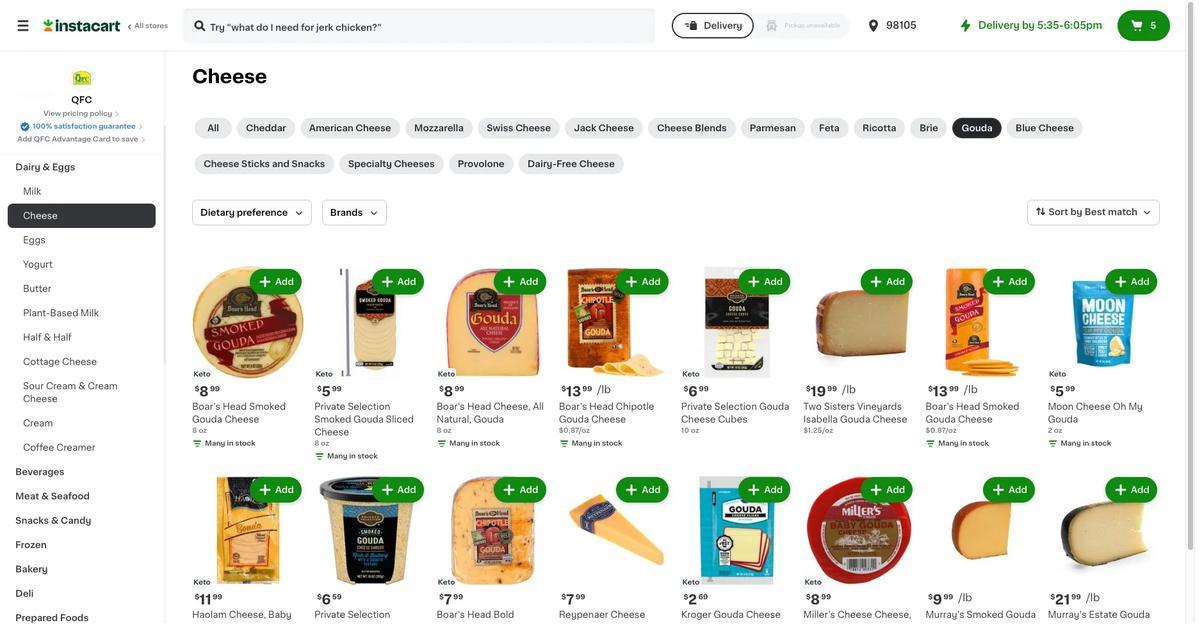 Task type: vqa. For each thing, say whether or not it's contained in the screenshot.


Task type: describe. For each thing, give the bounding box(es) containing it.
99 up private selection smoked gouda sliced cheese 8 oz
[[332, 386, 342, 393]]

isabella
[[804, 415, 838, 424]]

gouda inside the haolam cheese, baby gouda
[[192, 623, 222, 623]]

$ 6 59
[[317, 593, 342, 607]]

butter link
[[8, 277, 156, 301]]

qfc logo image
[[70, 67, 94, 91]]

100%
[[33, 123, 52, 130]]

& for half
[[44, 333, 51, 342]]

prepared
[[15, 614, 58, 623]]

many for boar's head cheese, all natural, gouda 8 oz
[[450, 440, 470, 447]]

cheddar link
[[237, 118, 295, 138]]

$ 19 99
[[806, 385, 838, 398]]

produce
[[15, 138, 54, 147]]

cottage cheese
[[23, 358, 97, 367]]

sisters
[[824, 402, 855, 411]]

keto for miller's cheese cheese, baby gouda
[[805, 579, 822, 586]]

7 for boar's head bold chipotle gouda cheese
[[444, 593, 452, 607]]

8 inside boar's head cheese, all natural, gouda 8 oz
[[437, 427, 442, 434]]

$ 5 99 for moon
[[1051, 385, 1076, 398]]

2 inside moon cheese oh my gouda 2 oz
[[1048, 427, 1053, 434]]

in for moon cheese oh my gouda 2 oz
[[1083, 440, 1090, 447]]

boar's head smoked gouda cheese $0.87/oz
[[926, 402, 1020, 434]]

cheese inside boar's head smoked gouda cheese $0.87/oz
[[959, 415, 993, 424]]

gouda inside murray's estate gouda cheese
[[1120, 610, 1151, 619]]

blends
[[695, 124, 727, 133]]

boar's for boar's head cheese, all natural, gouda 8 oz
[[437, 402, 465, 411]]

smoked for $0.87/oz
[[983, 402, 1020, 411]]

dairy-free cheese
[[528, 160, 615, 169]]

cheese, for all
[[494, 402, 531, 411]]

bakery
[[15, 565, 48, 574]]

10
[[681, 427, 689, 434]]

$ 21 99 /lb
[[1051, 593, 1100, 607]]

coffee creamer
[[23, 443, 95, 452]]

american
[[309, 124, 354, 133]]

cottage
[[23, 358, 60, 367]]

oz for private
[[691, 427, 700, 434]]

in for boar's head smoked gouda cheese $0.87/oz
[[961, 440, 967, 447]]

murray's for 21
[[1048, 610, 1087, 619]]

miller's
[[804, 610, 836, 619]]

coffee creamer link
[[8, 436, 156, 460]]

haolam cheese, baby gouda
[[192, 610, 292, 623]]

6 for private selection gouda cheese cubes
[[689, 385, 698, 398]]

creamer
[[56, 443, 95, 452]]

cheese sticks and snacks link
[[195, 154, 334, 174]]

sort by
[[1049, 208, 1083, 217]]

blue
[[1016, 124, 1037, 133]]

2 inside product group
[[689, 593, 697, 607]]

private selection smoked gouda chees
[[315, 610, 421, 623]]

$ 11 99
[[195, 593, 222, 607]]

murray's smoked gouda cheese
[[926, 610, 1036, 623]]

smoked inside murray's smoked gouda cheese
[[967, 610, 1004, 619]]

selection for sliced
[[348, 402, 390, 411]]

prepared foods link
[[8, 606, 156, 623]]

swiss cheese
[[487, 124, 551, 133]]

thanksgiving link
[[8, 106, 156, 131]]

$ up boar's head chipotle gouda cheese $0.87/oz
[[562, 386, 566, 393]]

19
[[811, 385, 826, 398]]

99 up boar's head chipotle gouda cheese $0.87/oz
[[583, 386, 592, 393]]

moon
[[1048, 402, 1074, 411]]

$ 2 69
[[684, 593, 708, 607]]

ricotta
[[863, 124, 897, 133]]

best
[[1085, 208, 1106, 217]]

$ inside $ 21 99 /lb
[[1051, 594, 1056, 601]]

$ up private selection smoked gouda sliced cheese 8 oz
[[317, 386, 322, 393]]

$ inside $ 6 99
[[684, 386, 689, 393]]

cheese link
[[8, 204, 156, 228]]

yogurt link
[[8, 252, 156, 277]]

many in stock for boar's head chipotle gouda cheese $0.87/oz
[[572, 440, 622, 447]]

parmesan link
[[741, 118, 805, 138]]

99 inside "$ 19 99"
[[828, 386, 838, 393]]

99 up boar's head bold chipotle gouda cheese on the bottom of the page
[[454, 594, 463, 601]]

0 vertical spatial milk
[[23, 187, 41, 196]]

$ 7 99 for boar's
[[439, 593, 463, 607]]

7 for reypenaer cheese
[[566, 593, 575, 607]]

stock for moon cheese oh my gouda 2 oz
[[1091, 440, 1112, 447]]

Best match Sort by field
[[1028, 200, 1160, 226]]

99 inside $ 21 99 /lb
[[1072, 594, 1082, 601]]

keto for haolam cheese, baby gouda
[[194, 579, 211, 586]]

selection for cubes
[[715, 402, 757, 411]]

free
[[557, 160, 577, 169]]

cheese inside private selection smoked gouda sliced cheese 8 oz
[[315, 428, 349, 437]]

all stores
[[135, 22, 168, 29]]

oz inside private selection smoked gouda sliced cheese 8 oz
[[321, 440, 329, 447]]

product group containing 19
[[804, 267, 916, 436]]

many in stock for boar's head smoked gouda cheese $0.87/oz
[[939, 440, 989, 447]]

provolone link
[[449, 154, 514, 174]]

smoked for 8
[[249, 402, 286, 411]]

head for boar's head chipotle gouda cheese $0.87/oz
[[590, 402, 614, 411]]

many in stock for moon cheese oh my gouda 2 oz
[[1061, 440, 1112, 447]]

dairy
[[15, 163, 40, 172]]

half & half link
[[8, 326, 156, 350]]

5 for private selection smoked gouda sliced cheese
[[322, 385, 331, 398]]

product group containing 2
[[681, 475, 793, 623]]

many for boar's head smoked gouda cheese 8 oz
[[205, 440, 225, 447]]

card
[[93, 136, 110, 143]]

$0.87/oz for boar's head smoked gouda cheese
[[926, 427, 957, 434]]

cheese inside murray's smoked gouda cheese
[[926, 623, 961, 623]]

moon cheese oh my gouda 2 oz
[[1048, 402, 1143, 434]]

lists
[[36, 44, 58, 53]]

gouda inside private selection smoked gouda sliced cheese 8 oz
[[354, 415, 384, 424]]

dairy & eggs link
[[8, 155, 156, 179]]

$ inside "$ 19 99"
[[806, 386, 811, 393]]

deli
[[15, 589, 34, 598]]

$ inside $ 6 59
[[317, 594, 322, 601]]

gouda inside private selection gouda cheese cubes 10 oz
[[760, 402, 790, 411]]

99 up reypenaer
[[576, 594, 586, 601]]

cheese inside sour cream & cream cheese
[[23, 395, 58, 404]]

jack
[[574, 124, 597, 133]]

keto for private selection smoked gouda sliced cheese
[[316, 371, 333, 378]]

0 vertical spatial eggs
[[52, 163, 75, 172]]

oz for boar's
[[199, 427, 207, 434]]

/lb inside $ 21 99 /lb
[[1087, 593, 1100, 603]]

8 inside private selection smoked gouda sliced cheese 8 oz
[[315, 440, 319, 447]]

boar's for boar's head smoked gouda cheese 8 oz
[[192, 402, 220, 411]]

$ inside $ 11 99
[[195, 594, 199, 601]]

american cheese
[[309, 124, 391, 133]]

0 vertical spatial snacks
[[292, 160, 325, 169]]

8 inside boar's head smoked gouda cheese 8 oz
[[192, 427, 197, 434]]

& for candy
[[51, 516, 59, 525]]

guarantee
[[99, 123, 136, 130]]

jack cheese link
[[565, 118, 643, 138]]

98105
[[887, 21, 917, 30]]

all link
[[195, 118, 232, 138]]

view pricing policy
[[44, 110, 112, 117]]

private for private selection smoked gouda chees
[[315, 610, 346, 619]]

/lb for two sisters vineyards isabella gouda cheese
[[843, 384, 856, 395]]

swiss
[[487, 124, 514, 133]]

reypenaer
[[559, 610, 609, 619]]

frozen
[[15, 541, 47, 550]]

5 inside "button"
[[1151, 21, 1157, 30]]

beverages
[[15, 468, 64, 477]]

head for boar's head cheese, all natural, gouda 8 oz
[[467, 402, 492, 411]]

seafood
[[51, 492, 90, 501]]

/lb for boar's head chipotle gouda cheese
[[598, 384, 611, 395]]

many in stock for private selection smoked gouda sliced cheese 8 oz
[[327, 453, 378, 460]]

cream down cottage cheese link
[[88, 382, 118, 391]]

kroger gouda cheese slices
[[681, 610, 781, 623]]

keto for private selection gouda cheese cubes
[[683, 371, 700, 378]]

$ inside '$ 2 69'
[[684, 594, 689, 601]]

candy
[[61, 516, 91, 525]]

$ 8 99 for boar's head cheese, all natural, gouda
[[439, 385, 465, 398]]

$13.99 per pound element for smoked
[[926, 384, 1038, 400]]

jack cheese
[[574, 124, 634, 133]]

murray's for 9
[[926, 610, 965, 619]]

half & half
[[23, 333, 72, 342]]

cheese inside boar's head bold chipotle gouda cheese
[[510, 623, 545, 623]]

cheese inside moon cheese oh my gouda 2 oz
[[1076, 402, 1111, 411]]

baby inside the haolam cheese, baby gouda
[[268, 610, 292, 619]]

beverages link
[[8, 460, 156, 484]]

private selection gouda cheese cubes 10 oz
[[681, 402, 790, 434]]

gouda inside private selection smoked gouda chees
[[354, 623, 384, 623]]

smoked inside private selection smoked gouda chees
[[315, 623, 351, 623]]

5 button
[[1118, 10, 1171, 41]]

$ up boar's head bold chipotle gouda cheese on the bottom of the page
[[439, 594, 444, 601]]

gouda inside boar's head bold chipotle gouda cheese
[[478, 623, 508, 623]]

& inside sour cream & cream cheese
[[78, 382, 86, 391]]

gouda inside miller's cheese cheese, baby gouda
[[829, 623, 860, 623]]

brie link
[[911, 118, 948, 138]]

qfc link
[[70, 67, 94, 106]]

plant-based milk link
[[8, 301, 156, 326]]

smoked for cheese
[[315, 415, 351, 424]]

99 up natural,
[[455, 386, 465, 393]]

many for boar's head chipotle gouda cheese $0.87/oz
[[572, 440, 592, 447]]

all for all stores
[[135, 22, 144, 29]]

cottage cheese link
[[8, 350, 156, 374]]

$ 13 99 for boar's head smoked gouda cheese
[[929, 385, 959, 398]]

cheese sticks and snacks
[[204, 160, 325, 169]]



Task type: locate. For each thing, give the bounding box(es) containing it.
0 horizontal spatial $13.99 per pound element
[[559, 384, 671, 400]]

many down boar's head smoked gouda cheese 8 oz
[[205, 440, 225, 447]]

2 horizontal spatial all
[[533, 402, 544, 411]]

/lb up sisters at right
[[843, 384, 856, 395]]

& inside the half & half link
[[44, 333, 51, 342]]

1 horizontal spatial $13.99 per pound element
[[926, 384, 1038, 400]]

stock for boar's head chipotle gouda cheese $0.87/oz
[[602, 440, 622, 447]]

cheese inside murray's estate gouda cheese
[[1048, 623, 1083, 623]]

0 horizontal spatial eggs
[[23, 236, 46, 245]]

0 horizontal spatial $ 7 99
[[439, 593, 463, 607]]

add qfc advantage card to save
[[17, 136, 138, 143]]

product group containing 9
[[926, 475, 1038, 623]]

stock for private selection smoked gouda sliced cheese 8 oz
[[358, 453, 378, 460]]

coffee
[[23, 443, 54, 452]]

brands
[[330, 208, 363, 217]]

1 vertical spatial eggs
[[23, 236, 46, 245]]

in down boar's head smoked gouda cheese $0.87/oz
[[961, 440, 967, 447]]

half
[[23, 333, 41, 342], [53, 333, 72, 342]]

$1.25/oz
[[804, 427, 834, 434]]

$ 5 99 for private
[[317, 385, 342, 398]]

boar's head chipotle gouda cheese $0.87/oz
[[559, 402, 655, 434]]

& for eggs
[[42, 163, 50, 172]]

oz inside private selection gouda cheese cubes 10 oz
[[691, 427, 700, 434]]

stock down boar's head chipotle gouda cheese $0.87/oz
[[602, 440, 622, 447]]

/lb inside $19.99 per pound element
[[843, 384, 856, 395]]

/lb
[[598, 384, 611, 395], [843, 384, 856, 395], [964, 384, 978, 395], [959, 593, 973, 603], [1087, 593, 1100, 603]]

miller's cheese cheese, baby gouda
[[804, 610, 912, 623]]

cream down cottage cheese
[[46, 382, 76, 391]]

brands button
[[322, 200, 387, 226]]

head for boar's head smoked gouda cheese $0.87/oz
[[957, 402, 981, 411]]

$ 7 99 up reypenaer
[[562, 593, 586, 607]]

in for boar's head chipotle gouda cheese $0.87/oz
[[594, 440, 601, 447]]

in down moon cheese oh my gouda 2 oz
[[1083, 440, 1090, 447]]

1 vertical spatial chipotle
[[437, 623, 475, 623]]

deli link
[[8, 582, 156, 606]]

kroger
[[681, 610, 712, 619]]

haolam
[[192, 610, 227, 619]]

1 $ 13 99 from the left
[[562, 385, 592, 398]]

/lb for boar's head smoked gouda cheese
[[964, 384, 978, 395]]

sliced
[[386, 415, 414, 424]]

many in stock
[[205, 440, 256, 447], [450, 440, 500, 447], [572, 440, 622, 447], [939, 440, 989, 447], [1061, 440, 1112, 447], [327, 453, 378, 460]]

2 left '69'
[[689, 593, 697, 607]]

boar's head smoked gouda cheese 8 oz
[[192, 402, 286, 434]]

stock down boar's head smoked gouda cheese $0.87/oz
[[969, 440, 989, 447]]

cream up coffee
[[23, 419, 53, 428]]

stock down boar's head smoked gouda cheese 8 oz
[[235, 440, 256, 447]]

chipotle
[[616, 402, 655, 411], [437, 623, 475, 623]]

boar's head bold chipotle gouda cheese
[[437, 610, 545, 623]]

2 $0.87/oz from the left
[[926, 427, 957, 434]]

None search field
[[183, 8, 655, 44]]

59
[[332, 594, 342, 601]]

$ up miller's
[[806, 594, 811, 601]]

cheese inside private selection gouda cheese cubes 10 oz
[[681, 415, 716, 424]]

0 horizontal spatial half
[[23, 333, 41, 342]]

$ 8 99 up boar's head smoked gouda cheese 8 oz
[[195, 385, 220, 398]]

0 horizontal spatial qfc
[[34, 136, 50, 143]]

in down private selection smoked gouda sliced cheese 8 oz
[[349, 453, 356, 460]]

keto for boar's head smoked gouda cheese
[[194, 371, 211, 378]]

by inside the best match sort by field
[[1071, 208, 1083, 217]]

head inside boar's head smoked gouda cheese 8 oz
[[223, 402, 247, 411]]

cheeses
[[394, 160, 435, 169]]

many in stock down moon cheese oh my gouda 2 oz
[[1061, 440, 1112, 447]]

13 for boar's head chipotle gouda cheese
[[566, 385, 581, 398]]

0 vertical spatial baby
[[268, 610, 292, 619]]

in for boar's head smoked gouda cheese 8 oz
[[227, 440, 234, 447]]

/lb up boar's head smoked gouda cheese $0.87/oz
[[964, 384, 978, 395]]

$ left '59'
[[317, 594, 322, 601]]

/lb for murray's smoked gouda cheese
[[959, 593, 973, 603]]

prepared foods
[[15, 614, 89, 623]]

dietary preference
[[201, 208, 288, 217]]

1 $ 7 99 from the left
[[439, 593, 463, 607]]

& up cottage
[[44, 333, 51, 342]]

head inside boar's head chipotle gouda cheese $0.87/oz
[[590, 402, 614, 411]]

0 vertical spatial 2
[[1048, 427, 1053, 434]]

two sisters vineyards isabella gouda cheese $1.25/oz
[[804, 402, 908, 434]]

cheese inside kroger gouda cheese slices
[[746, 610, 781, 619]]

0 horizontal spatial 5
[[322, 385, 331, 398]]

$ up reypenaer
[[562, 594, 566, 601]]

2
[[1048, 427, 1053, 434], [689, 593, 697, 607]]

1 horizontal spatial chipotle
[[616, 402, 655, 411]]

& for seafood
[[41, 492, 49, 501]]

2 $ 7 99 from the left
[[562, 593, 586, 607]]

1 vertical spatial milk
[[81, 309, 99, 318]]

1 horizontal spatial delivery
[[979, 21, 1020, 30]]

snacks right and
[[292, 160, 325, 169]]

$ up natural,
[[439, 386, 444, 393]]

0 horizontal spatial cheese,
[[229, 610, 266, 619]]

$ up 10
[[684, 386, 689, 393]]

by for delivery
[[1023, 21, 1035, 30]]

/lb right $ 9 99
[[959, 593, 973, 603]]

milk link
[[8, 179, 156, 204]]

1 horizontal spatial snacks
[[292, 160, 325, 169]]

99 inside $ 11 99
[[213, 594, 222, 601]]

many down moon cheese oh my gouda 2 oz
[[1061, 440, 1081, 447]]

99 up miller's
[[822, 594, 831, 601]]

cheese, inside miller's cheese cheese, baby gouda
[[875, 610, 912, 619]]

0 horizontal spatial 13
[[566, 385, 581, 398]]

many in stock down boar's head smoked gouda cheese $0.87/oz
[[939, 440, 989, 447]]

$ 9 99
[[929, 593, 954, 607]]

vineyards
[[858, 402, 902, 411]]

sour
[[23, 382, 44, 391]]

98105 button
[[866, 8, 943, 44]]

&
[[42, 163, 50, 172], [44, 333, 51, 342], [78, 382, 86, 391], [41, 492, 49, 501], [51, 516, 59, 525]]

frozen link
[[8, 533, 156, 557]]

boar's inside boar's head cheese, all natural, gouda 8 oz
[[437, 402, 465, 411]]

gouda inside boar's head smoked gouda cheese $0.87/oz
[[926, 415, 956, 424]]

0 horizontal spatial baby
[[268, 610, 292, 619]]

2 13 from the left
[[933, 385, 948, 398]]

private inside private selection smoked gouda chees
[[315, 610, 346, 619]]

6:05pm
[[1064, 21, 1103, 30]]

2 horizontal spatial cheese,
[[875, 610, 912, 619]]

$ up boar's head smoked gouda cheese 8 oz
[[195, 386, 199, 393]]

produce link
[[8, 131, 156, 155]]

chipotle inside boar's head bold chipotle gouda cheese
[[437, 623, 475, 623]]

1 murray's from the left
[[926, 610, 965, 619]]

snacks up the frozen
[[15, 516, 49, 525]]

0 horizontal spatial $0.87/oz
[[559, 427, 590, 434]]

2 7 from the left
[[566, 593, 575, 607]]

by for sort
[[1071, 208, 1083, 217]]

smoked inside boar's head smoked gouda cheese $0.87/oz
[[983, 402, 1020, 411]]

in down boar's head cheese, all natural, gouda 8 oz
[[472, 440, 478, 447]]

$ up boar's head smoked gouda cheese $0.87/oz
[[929, 386, 933, 393]]

plant-based milk
[[23, 309, 99, 318]]

/lb up estate
[[1087, 593, 1100, 603]]

6 for private selection smoked gouda chees
[[322, 593, 331, 607]]

1 half from the left
[[23, 333, 41, 342]]

5 for moon cheese oh my gouda
[[1056, 385, 1065, 398]]

1 horizontal spatial 7
[[566, 593, 575, 607]]

1 horizontal spatial 6
[[689, 385, 698, 398]]

1 horizontal spatial $ 5 99
[[1051, 385, 1076, 398]]

1 $13.99 per pound element from the left
[[559, 384, 671, 400]]

$13.99 per pound element for chipotle
[[559, 384, 671, 400]]

& right meat
[[41, 492, 49, 501]]

1 horizontal spatial baby
[[804, 623, 827, 623]]

100% satisfaction guarantee
[[33, 123, 136, 130]]

match
[[1108, 208, 1138, 217]]

private inside private selection gouda cheese cubes 10 oz
[[681, 402, 713, 411]]

head inside boar's head bold chipotle gouda cheese
[[467, 610, 492, 619]]

stock for boar's head smoked gouda cheese $0.87/oz
[[969, 440, 989, 447]]

6 left '59'
[[322, 593, 331, 607]]

$0.87/oz inside boar's head smoked gouda cheese $0.87/oz
[[926, 427, 957, 434]]

oz inside boar's head cheese, all natural, gouda 8 oz
[[443, 427, 452, 434]]

1 horizontal spatial cheese,
[[494, 402, 531, 411]]

eggs down advantage
[[52, 163, 75, 172]]

& inside 'meat & seafood' link
[[41, 492, 49, 501]]

two
[[804, 402, 822, 411]]

by inside delivery by 5:35-6:05pm link
[[1023, 21, 1035, 30]]

oz for moon
[[1055, 427, 1063, 434]]

in down boar's head smoked gouda cheese 8 oz
[[227, 440, 234, 447]]

0 vertical spatial qfc
[[71, 95, 92, 104]]

& inside dairy & eggs link
[[42, 163, 50, 172]]

policy
[[90, 110, 112, 117]]

oz inside boar's head smoked gouda cheese 8 oz
[[199, 427, 207, 434]]

head for boar's head bold chipotle gouda cheese
[[467, 610, 492, 619]]

gouda inside kroger gouda cheese slices
[[714, 610, 744, 619]]

1 7 from the left
[[444, 593, 452, 607]]

mozzarella link
[[405, 118, 473, 138]]

delivery button
[[672, 13, 754, 38]]

2 half from the left
[[53, 333, 72, 342]]

plant-
[[23, 309, 50, 318]]

many in stock for boar's head cheese, all natural, gouda 8 oz
[[450, 440, 500, 447]]

0 horizontal spatial $ 5 99
[[317, 385, 342, 398]]

13 up boar's head chipotle gouda cheese $0.87/oz
[[566, 385, 581, 398]]

/lb inside $9.99 per pound element
[[959, 593, 973, 603]]

0 horizontal spatial $ 13 99
[[562, 385, 592, 398]]

9
[[933, 593, 943, 607]]

99 up private selection gouda cheese cubes 10 oz
[[699, 386, 709, 393]]

1 horizontal spatial 13
[[933, 385, 948, 398]]

many down boar's head chipotle gouda cheese $0.87/oz
[[572, 440, 592, 447]]

1 horizontal spatial $ 7 99
[[562, 593, 586, 607]]

2 murray's from the left
[[1048, 610, 1087, 619]]

$0.87/oz inside boar's head chipotle gouda cheese $0.87/oz
[[559, 427, 590, 434]]

2 vertical spatial all
[[533, 402, 544, 411]]

1 vertical spatial qfc
[[34, 136, 50, 143]]

private selection smoked gouda sliced cheese 8 oz
[[315, 402, 414, 447]]

$ 7 99 up boar's head bold chipotle gouda cheese on the bottom of the page
[[439, 593, 463, 607]]

$ 7 99 for reypenaer
[[562, 593, 586, 607]]

$ 8 99 up natural,
[[439, 385, 465, 398]]

many down private selection smoked gouda sliced cheese 8 oz
[[327, 453, 348, 460]]

1 vertical spatial baby
[[804, 623, 827, 623]]

stock for boar's head smoked gouda cheese 8 oz
[[235, 440, 256, 447]]

0 horizontal spatial milk
[[23, 187, 41, 196]]

99 inside $ 6 99
[[699, 386, 709, 393]]

head for boar's head smoked gouda cheese 8 oz
[[223, 402, 247, 411]]

gouda inside boar's head chipotle gouda cheese $0.87/oz
[[559, 415, 589, 424]]

cheese, inside the haolam cheese, baby gouda
[[229, 610, 266, 619]]

$ up two
[[806, 386, 811, 393]]

specialty
[[348, 160, 392, 169]]

13 up boar's head smoked gouda cheese $0.87/oz
[[933, 385, 948, 398]]

1 vertical spatial all
[[208, 124, 219, 133]]

1 horizontal spatial all
[[208, 124, 219, 133]]

99 right 19
[[828, 386, 838, 393]]

cheese inside miller's cheese cheese, baby gouda
[[838, 610, 873, 619]]

$ 5 99 up moon
[[1051, 385, 1076, 398]]

eggs up yogurt
[[23, 236, 46, 245]]

2 $ 5 99 from the left
[[1051, 385, 1076, 398]]

5
[[1151, 21, 1157, 30], [322, 385, 331, 398], [1056, 385, 1065, 398]]

recipes link
[[8, 82, 156, 106]]

99 right the 11
[[213, 594, 222, 601]]

gouda inside the gouda link
[[962, 124, 993, 133]]

product group containing 11
[[192, 475, 304, 623]]

1 vertical spatial snacks
[[15, 516, 49, 525]]

in for private selection smoked gouda sliced cheese 8 oz
[[349, 453, 356, 460]]

natural,
[[437, 415, 472, 424]]

keto for boar's head cheese, all natural, gouda
[[438, 371, 455, 378]]

gouda inside boar's head smoked gouda cheese 8 oz
[[192, 415, 222, 424]]

0 horizontal spatial snacks
[[15, 516, 49, 525]]

cheese,
[[494, 402, 531, 411], [229, 610, 266, 619], [875, 610, 912, 619]]

0 horizontal spatial all
[[135, 22, 144, 29]]

/lb up boar's head chipotle gouda cheese $0.87/oz
[[598, 384, 611, 395]]

99 inside $ 9 99
[[944, 594, 954, 601]]

2 horizontal spatial 5
[[1151, 21, 1157, 30]]

$13.99 per pound element up boar's head chipotle gouda cheese $0.87/oz
[[559, 384, 671, 400]]

1 horizontal spatial half
[[53, 333, 72, 342]]

$
[[195, 386, 199, 393], [317, 386, 322, 393], [439, 386, 444, 393], [562, 386, 566, 393], [684, 386, 689, 393], [806, 386, 811, 393], [929, 386, 933, 393], [1051, 386, 1056, 393], [195, 594, 199, 601], [317, 594, 322, 601], [439, 594, 444, 601], [562, 594, 566, 601], [684, 594, 689, 601], [806, 594, 811, 601], [929, 594, 933, 601], [1051, 594, 1056, 601]]

$ up moon
[[1051, 386, 1056, 393]]

99 up moon
[[1066, 386, 1076, 393]]

stock for boar's head cheese, all natural, gouda 8 oz
[[480, 440, 500, 447]]

$ 13 99
[[562, 385, 592, 398], [929, 385, 959, 398]]

yogurt
[[23, 260, 53, 269]]

murray's inside murray's estate gouda cheese
[[1048, 610, 1087, 619]]

save
[[121, 136, 138, 143]]

boar's inside boar's head chipotle gouda cheese $0.87/oz
[[559, 402, 587, 411]]

delivery inside button
[[704, 21, 743, 30]]

1 horizontal spatial 5
[[1056, 385, 1065, 398]]

0 horizontal spatial murray's
[[926, 610, 965, 619]]

private inside private selection smoked gouda sliced cheese 8 oz
[[315, 402, 346, 411]]

$ 13 99 up boar's head chipotle gouda cheese $0.87/oz
[[562, 385, 592, 398]]

meat & seafood
[[15, 492, 90, 501]]

thanksgiving
[[15, 114, 77, 123]]

private for private selection smoked gouda sliced cheese 8 oz
[[315, 402, 346, 411]]

murray's down 21
[[1048, 610, 1087, 619]]

99 right 9
[[944, 594, 954, 601]]

$ up murray's estate gouda cheese
[[1051, 594, 1056, 601]]

snacks & candy link
[[8, 509, 156, 533]]

& right "dairy"
[[42, 163, 50, 172]]

$ inside $ 9 99
[[929, 594, 933, 601]]

$ left '69'
[[684, 594, 689, 601]]

many for moon cheese oh my gouda 2 oz
[[1061, 440, 1081, 447]]

cheese, inside boar's head cheese, all natural, gouda 8 oz
[[494, 402, 531, 411]]

1 horizontal spatial by
[[1071, 208, 1083, 217]]

& inside snacks & candy link
[[51, 516, 59, 525]]

0 vertical spatial 6
[[689, 385, 698, 398]]

half down 'plant-based milk'
[[53, 333, 72, 342]]

0 vertical spatial all
[[135, 22, 144, 29]]

gouda inside boar's head cheese, all natural, gouda 8 oz
[[474, 415, 504, 424]]

add
[[17, 136, 32, 143], [275, 277, 294, 286], [398, 277, 416, 286], [520, 277, 539, 286], [642, 277, 661, 286], [765, 277, 783, 286], [887, 277, 906, 286], [1009, 277, 1028, 286], [1131, 277, 1150, 286], [275, 486, 294, 495], [398, 486, 416, 495], [520, 486, 539, 495], [642, 486, 661, 495], [765, 486, 783, 495], [887, 486, 906, 495], [1009, 486, 1028, 495], [1131, 486, 1150, 495]]

0 horizontal spatial 7
[[444, 593, 452, 607]]

99 up boar's head smoked gouda cheese 8 oz
[[210, 386, 220, 393]]

$19.99 per pound element
[[804, 384, 916, 400]]

stores
[[145, 22, 168, 29]]

milk down "dairy"
[[23, 187, 41, 196]]

2 down moon
[[1048, 427, 1053, 434]]

delivery for delivery by 5:35-6:05pm
[[979, 21, 1020, 30]]

1 horizontal spatial $0.87/oz
[[926, 427, 957, 434]]

$ 13 99 up boar's head smoked gouda cheese $0.87/oz
[[929, 385, 959, 398]]

baby inside miller's cheese cheese, baby gouda
[[804, 623, 827, 623]]

murray's inside murray's smoked gouda cheese
[[926, 610, 965, 619]]

1 horizontal spatial milk
[[81, 309, 99, 318]]

2 horizontal spatial $ 8 99
[[806, 593, 831, 607]]

many for boar's head smoked gouda cheese $0.87/oz
[[939, 440, 959, 447]]

by right sort
[[1071, 208, 1083, 217]]

pricing
[[63, 110, 88, 117]]

$ 8 99 for miller's cheese cheese, baby gouda
[[806, 593, 831, 607]]

cheese inside two sisters vineyards isabella gouda cheese $1.25/oz
[[873, 415, 908, 424]]

boar's inside boar's head smoked gouda cheese $0.87/oz
[[926, 402, 954, 411]]

smoked inside private selection smoked gouda sliced cheese 8 oz
[[315, 415, 351, 424]]

6
[[689, 385, 698, 398], [322, 593, 331, 607]]

boar's inside boar's head bold chipotle gouda cheese
[[437, 610, 465, 619]]

1 horizontal spatial 2
[[1048, 427, 1053, 434]]

delivery for delivery
[[704, 21, 743, 30]]

service type group
[[672, 13, 851, 38]]

chipotle inside boar's head chipotle gouda cheese $0.87/oz
[[616, 402, 655, 411]]

feta link
[[811, 118, 849, 138]]

2 $ 13 99 from the left
[[929, 385, 959, 398]]

add qfc advantage card to save link
[[17, 135, 146, 145]]

oz inside moon cheese oh my gouda 2 oz
[[1055, 427, 1063, 434]]

1 horizontal spatial qfc
[[71, 95, 92, 104]]

7 up reypenaer
[[566, 593, 575, 607]]

selection inside private selection gouda cheese cubes 10 oz
[[715, 402, 757, 411]]

many down boar's head smoked gouda cheese $0.87/oz
[[939, 440, 959, 447]]

stock down private selection smoked gouda sliced cheese 8 oz
[[358, 453, 378, 460]]

$ up haolam
[[195, 594, 199, 601]]

1 horizontal spatial $ 8 99
[[439, 385, 465, 398]]

1 vertical spatial 6
[[322, 593, 331, 607]]

sort
[[1049, 208, 1069, 217]]

smoked inside boar's head smoked gouda cheese 8 oz
[[249, 402, 286, 411]]

100% satisfaction guarantee button
[[20, 119, 143, 132]]

best match
[[1085, 208, 1138, 217]]

stock down moon cheese oh my gouda 2 oz
[[1091, 440, 1112, 447]]

keto for kroger gouda cheese slices
[[683, 579, 700, 586]]

many in stock for boar's head smoked gouda cheese 8 oz
[[205, 440, 256, 447]]

$9.99 per pound element
[[926, 592, 1038, 609]]

0 horizontal spatial 6
[[322, 593, 331, 607]]

milk right based
[[81, 309, 99, 318]]

all stores link
[[44, 8, 169, 44]]

cheese inside boar's head smoked gouda cheese 8 oz
[[225, 415, 259, 424]]

0 horizontal spatial chipotle
[[437, 623, 475, 623]]

1 vertical spatial by
[[1071, 208, 1083, 217]]

1 horizontal spatial murray's
[[1048, 610, 1087, 619]]

& down cottage cheese link
[[78, 382, 86, 391]]

instacart logo image
[[44, 18, 120, 33]]

1 $0.87/oz from the left
[[559, 427, 590, 434]]

qfc up view pricing policy link
[[71, 95, 92, 104]]

13 for boar's head smoked gouda cheese
[[933, 385, 948, 398]]

brie
[[920, 124, 939, 133]]

$ 5 99
[[317, 385, 342, 398], [1051, 385, 1076, 398]]

cheddar
[[246, 124, 286, 133]]

$13.99 per pound element
[[559, 384, 671, 400], [926, 384, 1038, 400]]

1 vertical spatial 2
[[689, 593, 697, 607]]

0 horizontal spatial delivery
[[704, 21, 743, 30]]

0 vertical spatial chipotle
[[616, 402, 655, 411]]

Search field
[[185, 9, 654, 42]]

keto for moon cheese oh my gouda
[[1050, 371, 1067, 378]]

all inside boar's head cheese, all natural, gouda 8 oz
[[533, 402, 544, 411]]

head inside boar's head smoked gouda cheese $0.87/oz
[[957, 402, 981, 411]]

1 13 from the left
[[566, 385, 581, 398]]

all for all
[[208, 124, 219, 133]]

many in stock down boar's head chipotle gouda cheese $0.87/oz
[[572, 440, 622, 447]]

cheese inside boar's head chipotle gouda cheese $0.87/oz
[[592, 415, 626, 424]]

2 $13.99 per pound element from the left
[[926, 384, 1038, 400]]

$21.99 per pound element
[[1048, 592, 1160, 609]]

in for boar's head cheese, all natural, gouda 8 oz
[[472, 440, 478, 447]]

oz
[[199, 427, 207, 434], [443, 427, 452, 434], [691, 427, 700, 434], [1055, 427, 1063, 434], [321, 440, 329, 447]]

qfc down 100%
[[34, 136, 50, 143]]

half down plant-
[[23, 333, 41, 342]]

0 vertical spatial by
[[1023, 21, 1035, 30]]

private for private selection gouda cheese cubes 10 oz
[[681, 402, 713, 411]]

gouda inside murray's smoked gouda cheese
[[1006, 610, 1036, 619]]

many for private selection smoked gouda sliced cheese 8 oz
[[327, 453, 348, 460]]

$ up murray's smoked gouda cheese
[[929, 594, 933, 601]]

1 horizontal spatial $ 13 99
[[929, 385, 959, 398]]

cubes
[[718, 415, 748, 424]]

$ 8 99
[[195, 385, 220, 398], [439, 385, 465, 398], [806, 593, 831, 607]]

$ 8 99 for boar's head smoked gouda cheese
[[195, 385, 220, 398]]

1 $ 5 99 from the left
[[317, 385, 342, 398]]

0 horizontal spatial 2
[[689, 593, 697, 607]]

8
[[199, 385, 209, 398], [444, 385, 453, 398], [192, 427, 197, 434], [437, 427, 442, 434], [315, 440, 319, 447], [811, 593, 820, 607]]

$0.87/oz for boar's head chipotle gouda cheese
[[559, 427, 590, 434]]

reypenaer cheese
[[559, 610, 646, 619]]

$ 5 99 up private selection smoked gouda sliced cheese 8 oz
[[317, 385, 342, 398]]

product group
[[192, 267, 304, 452], [315, 267, 427, 464], [437, 267, 549, 452], [559, 267, 671, 452], [681, 267, 793, 436], [804, 267, 916, 436], [926, 267, 1038, 452], [1048, 267, 1160, 452], [192, 475, 304, 623], [315, 475, 427, 623], [437, 475, 549, 623], [559, 475, 671, 623], [681, 475, 793, 623], [804, 475, 916, 623], [926, 475, 1038, 623], [1048, 475, 1160, 623]]

boar's for boar's head bold chipotle gouda cheese
[[437, 610, 465, 619]]

boar's for boar's head smoked gouda cheese $0.87/oz
[[926, 402, 954, 411]]

gouda inside two sisters vineyards isabella gouda cheese $1.25/oz
[[841, 415, 871, 424]]

7 up boar's head bold chipotle gouda cheese on the bottom of the page
[[444, 593, 452, 607]]

stock
[[235, 440, 256, 447], [480, 440, 500, 447], [602, 440, 622, 447], [969, 440, 989, 447], [1091, 440, 1112, 447], [358, 453, 378, 460]]

selection inside private selection smoked gouda chees
[[348, 610, 390, 619]]

keto for boar's head bold chipotle gouda cheese
[[438, 579, 455, 586]]

99 right 21
[[1072, 594, 1082, 601]]

product group containing 21
[[1048, 475, 1160, 623]]

many in stock down private selection smoked gouda sliced cheese 8 oz
[[327, 453, 378, 460]]

0 horizontal spatial by
[[1023, 21, 1035, 30]]

1 horizontal spatial eggs
[[52, 163, 75, 172]]

murray's down $ 9 99
[[926, 610, 965, 619]]

selection inside private selection smoked gouda sliced cheese 8 oz
[[348, 402, 390, 411]]

0 horizontal spatial $ 8 99
[[195, 385, 220, 398]]

99 up boar's head smoked gouda cheese $0.87/oz
[[950, 386, 959, 393]]

$13.99 per pound element up boar's head smoked gouda cheese $0.87/oz
[[926, 384, 1038, 400]]

many in stock down boar's head smoked gouda cheese 8 oz
[[205, 440, 256, 447]]

boar's for boar's head chipotle gouda cheese $0.87/oz
[[559, 402, 587, 411]]

6 up 10
[[689, 385, 698, 398]]

cheese, for baby
[[875, 610, 912, 619]]

in down boar's head chipotle gouda cheese $0.87/oz
[[594, 440, 601, 447]]

99
[[210, 386, 220, 393], [332, 386, 342, 393], [455, 386, 465, 393], [583, 386, 592, 393], [699, 386, 709, 393], [828, 386, 838, 393], [950, 386, 959, 393], [1066, 386, 1076, 393], [213, 594, 222, 601], [454, 594, 463, 601], [576, 594, 586, 601], [822, 594, 831, 601], [944, 594, 954, 601], [1072, 594, 1082, 601]]

head inside boar's head cheese, all natural, gouda 8 oz
[[467, 402, 492, 411]]

many in stock down boar's head cheese, all natural, gouda 8 oz
[[450, 440, 500, 447]]

by left 5:35- at right
[[1023, 21, 1035, 30]]

boar's inside boar's head smoked gouda cheese 8 oz
[[192, 402, 220, 411]]

stock down boar's head cheese, all natural, gouda 8 oz
[[480, 440, 500, 447]]

gouda inside moon cheese oh my gouda 2 oz
[[1048, 415, 1079, 424]]

& left candy
[[51, 516, 59, 525]]

$ 8 99 up miller's
[[806, 593, 831, 607]]

many down natural,
[[450, 440, 470, 447]]

$ 13 99 for boar's head chipotle gouda cheese
[[562, 385, 592, 398]]



